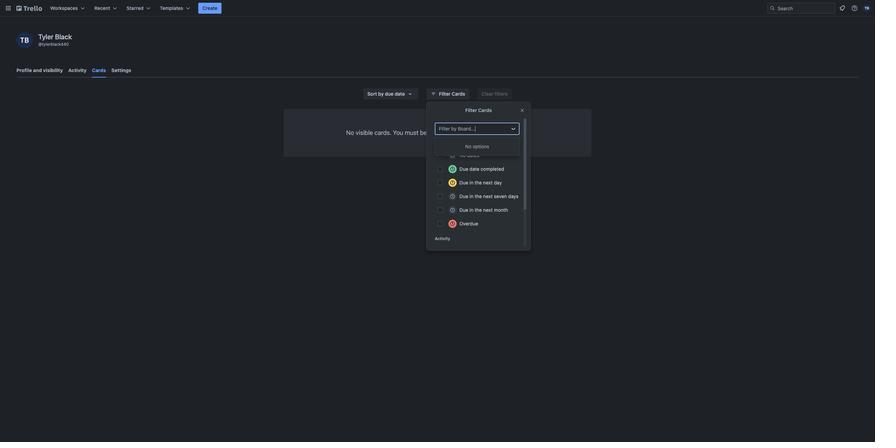 Task type: describe. For each thing, give the bounding box(es) containing it.
date inside dropdown button
[[395, 91, 405, 97]]

profile
[[16, 67, 32, 73]]

clear filters button
[[478, 89, 512, 100]]

no for no options
[[465, 144, 472, 149]]

0 vertical spatial cards
[[92, 67, 106, 73]]

board...
[[458, 126, 475, 132]]

create
[[202, 5, 218, 11]]

next for seven
[[483, 194, 493, 199]]

sort by due date
[[368, 91, 405, 97]]

recent
[[94, 5, 110, 11]]

workspaces
[[50, 5, 78, 11]]

due in the next day
[[460, 180, 502, 186]]

tylerblack440
[[42, 42, 69, 47]]

and
[[33, 67, 42, 73]]

templates
[[160, 5, 183, 11]]

sort
[[368, 91, 377, 97]]

be
[[420, 129, 427, 136]]

settings
[[111, 67, 131, 73]]

no visible cards. you must be added to a card for it to appear here.
[[346, 129, 529, 136]]

here.
[[515, 129, 529, 136]]

primary element
[[0, 0, 875, 16]]

no options
[[465, 144, 489, 149]]

templates button
[[156, 3, 194, 14]]

1 to from the left
[[448, 129, 453, 136]]

workspaces button
[[46, 3, 89, 14]]

in for due in the next day
[[470, 180, 474, 186]]

starred
[[127, 5, 144, 11]]

cards link
[[92, 64, 106, 78]]

tyler
[[38, 33, 53, 41]]

starred button
[[123, 3, 154, 14]]

profile and visibility
[[16, 67, 63, 73]]

in for due in the next month
[[470, 207, 474, 213]]

back to home image
[[16, 3, 42, 14]]

activity link
[[68, 64, 87, 77]]

the for day
[[475, 180, 482, 186]]

0 vertical spatial activity
[[68, 67, 87, 73]]

by for filter
[[451, 126, 457, 132]]

1 horizontal spatial activity
[[435, 236, 450, 241]]

profile and visibility link
[[16, 64, 63, 77]]

card
[[460, 129, 472, 136]]

appear
[[494, 129, 514, 136]]

due for due in the next seven days
[[460, 194, 468, 199]]

dates
[[467, 153, 479, 158]]

recent button
[[90, 3, 121, 14]]

search image
[[770, 5, 776, 11]]

settings link
[[111, 64, 131, 77]]

it
[[482, 129, 486, 136]]

due date completed
[[460, 166, 504, 172]]

a
[[455, 129, 458, 136]]

1 horizontal spatial filter cards
[[466, 107, 492, 113]]



Task type: vqa. For each thing, say whether or not it's contained in the screenshot.
completed
yes



Task type: locate. For each thing, give the bounding box(es) containing it.
by
[[378, 91, 384, 97], [451, 126, 457, 132]]

to
[[448, 129, 453, 136], [487, 129, 493, 136]]

due
[[460, 166, 468, 172], [460, 180, 468, 186], [460, 194, 468, 199], [460, 207, 468, 213]]

no left visible
[[346, 129, 354, 136]]

to right "it"
[[487, 129, 493, 136]]

clear
[[482, 91, 494, 97]]

options
[[473, 144, 489, 149]]

0 vertical spatial filter cards
[[439, 91, 465, 97]]

1 vertical spatial by
[[451, 126, 457, 132]]

1 vertical spatial no
[[465, 144, 472, 149]]

the down the due in the next day
[[475, 194, 482, 199]]

days
[[508, 194, 519, 199]]

0 vertical spatial in
[[470, 180, 474, 186]]

in down 'due date completed'
[[470, 180, 474, 186]]

0 horizontal spatial date
[[395, 91, 405, 97]]

next for day
[[483, 180, 493, 186]]

2 horizontal spatial cards
[[478, 107, 492, 113]]

overdue
[[460, 221, 478, 227]]

next for month
[[483, 207, 493, 213]]

2 vertical spatial no
[[460, 153, 466, 158]]

4 due from the top
[[460, 207, 468, 213]]

1 vertical spatial cards
[[452, 91, 465, 97]]

2 next from the top
[[483, 194, 493, 199]]

3 due from the top
[[460, 194, 468, 199]]

3 the from the top
[[475, 207, 482, 213]]

1 next from the top
[[483, 180, 493, 186]]

1 vertical spatial activity
[[435, 236, 450, 241]]

0 horizontal spatial filter cards
[[439, 91, 465, 97]]

filter cards button
[[427, 89, 469, 100]]

2 vertical spatial cards
[[478, 107, 492, 113]]

2 due from the top
[[460, 180, 468, 186]]

0 vertical spatial no
[[346, 129, 354, 136]]

due down 'due date completed'
[[460, 180, 468, 186]]

due for due in the next month
[[460, 207, 468, 213]]

cards.
[[375, 129, 392, 136]]

the for seven
[[475, 194, 482, 199]]

0 vertical spatial the
[[475, 180, 482, 186]]

date
[[395, 91, 405, 97], [470, 166, 480, 172]]

activity
[[68, 67, 87, 73], [435, 236, 450, 241]]

no dates
[[460, 153, 479, 158]]

by left due
[[378, 91, 384, 97]]

0 vertical spatial date
[[395, 91, 405, 97]]

next left day
[[483, 180, 493, 186]]

by for sort
[[378, 91, 384, 97]]

the
[[475, 180, 482, 186], [475, 194, 482, 199], [475, 207, 482, 213]]

next left 'seven'
[[483, 194, 493, 199]]

the down 'due date completed'
[[475, 180, 482, 186]]

no
[[346, 129, 354, 136], [465, 144, 472, 149], [460, 153, 466, 158]]

0 horizontal spatial by
[[378, 91, 384, 97]]

cards down clear
[[478, 107, 492, 113]]

sort by due date button
[[363, 89, 419, 100]]

0 notifications image
[[839, 4, 847, 12]]

0 horizontal spatial cards
[[92, 67, 106, 73]]

date down the dates
[[470, 166, 480, 172]]

no left the dates
[[460, 153, 466, 158]]

filter
[[439, 91, 451, 97], [466, 107, 477, 113], [439, 126, 450, 132]]

visible
[[356, 129, 373, 136]]

1 vertical spatial the
[[475, 194, 482, 199]]

due down no dates
[[460, 166, 468, 172]]

1 vertical spatial next
[[483, 194, 493, 199]]

due in the next month
[[460, 207, 508, 213]]

0 vertical spatial filter
[[439, 91, 451, 97]]

2 vertical spatial next
[[483, 207, 493, 213]]

tyler black @ tylerblack440
[[38, 33, 72, 47]]

1 horizontal spatial cards
[[452, 91, 465, 97]]

@
[[38, 42, 42, 47]]

tyler black (tylerblack440) image
[[863, 4, 871, 12]]

in down the due in the next day
[[470, 194, 474, 199]]

filter by board...
[[439, 126, 475, 132]]

2 vertical spatial filter
[[439, 126, 450, 132]]

cards left clear
[[452, 91, 465, 97]]

due in the next seven days
[[460, 194, 519, 199]]

1 horizontal spatial date
[[470, 166, 480, 172]]

0 horizontal spatial to
[[448, 129, 453, 136]]

clear filters
[[482, 91, 508, 97]]

due for due date completed
[[460, 166, 468, 172]]

seven
[[494, 194, 507, 199]]

filters
[[495, 91, 508, 97]]

Search field
[[776, 3, 835, 13]]

the for month
[[475, 207, 482, 213]]

in
[[470, 180, 474, 186], [470, 194, 474, 199], [470, 207, 474, 213]]

2 to from the left
[[487, 129, 493, 136]]

next
[[483, 180, 493, 186], [483, 194, 493, 199], [483, 207, 493, 213]]

added
[[429, 129, 446, 136]]

cards inside button
[[452, 91, 465, 97]]

cards
[[92, 67, 106, 73], [452, 91, 465, 97], [478, 107, 492, 113]]

1 horizontal spatial to
[[487, 129, 493, 136]]

in up overdue
[[470, 207, 474, 213]]

1 the from the top
[[475, 180, 482, 186]]

black
[[55, 33, 72, 41]]

close popover image
[[520, 108, 525, 113]]

0 vertical spatial next
[[483, 180, 493, 186]]

to left a
[[448, 129, 453, 136]]

completed
[[481, 166, 504, 172]]

1 vertical spatial filter cards
[[466, 107, 492, 113]]

visibility
[[43, 67, 63, 73]]

3 in from the top
[[470, 207, 474, 213]]

for
[[473, 129, 481, 136]]

2 vertical spatial in
[[470, 207, 474, 213]]

cards right activity link
[[92, 67, 106, 73]]

no up no dates
[[465, 144, 472, 149]]

due up overdue
[[460, 207, 468, 213]]

filter inside button
[[439, 91, 451, 97]]

2 in from the top
[[470, 194, 474, 199]]

due down the due in the next day
[[460, 194, 468, 199]]

next left "month"
[[483, 207, 493, 213]]

1 in from the top
[[470, 180, 474, 186]]

0 horizontal spatial activity
[[68, 67, 87, 73]]

no for no dates
[[460, 153, 466, 158]]

1 due from the top
[[460, 166, 468, 172]]

by left card
[[451, 126, 457, 132]]

the up overdue
[[475, 207, 482, 213]]

2 the from the top
[[475, 194, 482, 199]]

3 next from the top
[[483, 207, 493, 213]]

due
[[385, 91, 394, 97]]

in for due in the next seven days
[[470, 194, 474, 199]]

date right due
[[395, 91, 405, 97]]

must
[[405, 129, 419, 136]]

1 vertical spatial filter
[[466, 107, 477, 113]]

due for due in the next day
[[460, 180, 468, 186]]

create button
[[198, 3, 222, 14]]

open information menu image
[[852, 5, 858, 12]]

no for no visible cards. you must be added to a card for it to appear here.
[[346, 129, 354, 136]]

day
[[494, 180, 502, 186]]

filter cards
[[439, 91, 465, 97], [466, 107, 492, 113]]

by inside sort by due date dropdown button
[[378, 91, 384, 97]]

tyler black (tylerblack440) image
[[16, 32, 33, 49]]

you
[[393, 129, 403, 136]]

0 vertical spatial by
[[378, 91, 384, 97]]

1 horizontal spatial by
[[451, 126, 457, 132]]

2 vertical spatial the
[[475, 207, 482, 213]]

month
[[494, 207, 508, 213]]

filter cards inside button
[[439, 91, 465, 97]]

1 vertical spatial in
[[470, 194, 474, 199]]

1 vertical spatial date
[[470, 166, 480, 172]]



